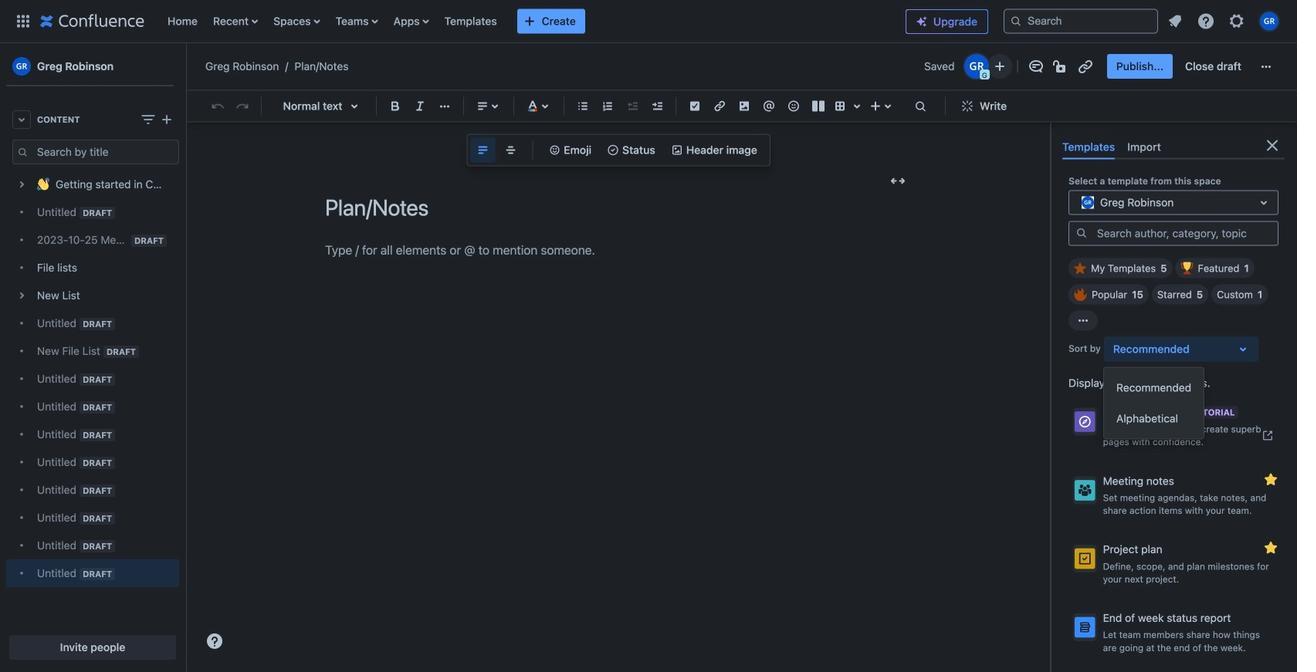 Task type: describe. For each thing, give the bounding box(es) containing it.
italic ⌘i image
[[411, 97, 430, 115]]

Search by title field
[[32, 141, 178, 163]]

list for the appswitcher icon
[[160, 0, 894, 43]]

numbered list ⌘⇧7 image
[[599, 97, 617, 115]]

text formatting group
[[383, 94, 457, 118]]

emoji : image
[[785, 97, 803, 115]]

premium image
[[916, 15, 929, 28]]

unstar meeting notes image
[[1262, 471, 1281, 489]]

action item [] image
[[686, 97, 705, 115]]

Give this page a title text field
[[325, 195, 912, 220]]

Search author, category, topic field
[[1093, 223, 1279, 244]]

list formatting group
[[571, 94, 670, 118]]

search image
[[1010, 15, 1023, 27]]

link ⌘k image
[[711, 97, 729, 115]]

notification icon image
[[1167, 12, 1185, 31]]

bold ⌘b image
[[386, 97, 405, 115]]

0 vertical spatial group
[[1108, 54, 1251, 79]]

make page full-width image
[[889, 172, 908, 190]]

more image
[[158, 69, 176, 88]]

region inside space element
[[6, 140, 179, 588]]

indent tab image
[[648, 97, 667, 115]]

layouts image
[[810, 97, 828, 115]]

invite to edit image
[[991, 57, 1010, 76]]

Search field
[[1004, 9, 1159, 34]]

table size image
[[848, 97, 867, 115]]

align left image
[[474, 97, 492, 115]]

find and replace image
[[912, 97, 930, 115]]

list for premium image
[[1162, 7, 1289, 35]]



Task type: vqa. For each thing, say whether or not it's contained in the screenshot.
'Help Icon'
yes



Task type: locate. For each thing, give the bounding box(es) containing it.
help icon image
[[1197, 12, 1216, 31]]

emoji image
[[549, 144, 561, 156]]

confluence image
[[40, 12, 144, 31], [40, 12, 144, 31]]

group
[[1108, 54, 1251, 79], [1105, 368, 1204, 439]]

banner
[[0, 0, 1298, 46]]

0 horizontal spatial list
[[160, 0, 894, 43]]

add image, video, or file image
[[735, 97, 754, 115]]

change view image
[[139, 110, 158, 129]]

unstar project plan image
[[1262, 539, 1281, 558]]

tree
[[6, 171, 179, 588]]

mention @ image
[[760, 97, 779, 115]]

space element
[[0, 0, 185, 673]]

bullet list ⌘⇧8 image
[[574, 97, 593, 115]]

settings icon image
[[1228, 12, 1247, 31]]

global element
[[9, 0, 894, 43]]

center alignment icon image
[[502, 141, 520, 159]]

Main content area, start typing to enter text. text field
[[325, 240, 912, 261]]

show inline comments image
[[1027, 57, 1046, 76]]

table ⇧⌥t image
[[831, 97, 850, 115]]

collapse sidebar image
[[168, 39, 202, 94]]

tab list
[[1057, 135, 1285, 159]]

open image
[[1255, 193, 1274, 212]]

copy link image
[[1077, 57, 1095, 76]]

list
[[160, 0, 894, 43], [1162, 7, 1289, 35]]

close templates and import image
[[1264, 136, 1282, 155]]

appswitcher icon image
[[14, 12, 32, 31]]

1 vertical spatial group
[[1105, 368, 1204, 439]]

create image
[[158, 110, 176, 129]]

more image
[[1258, 57, 1276, 76]]

search icon image
[[1076, 227, 1088, 239]]

None text field
[[1079, 195, 1082, 210]]

tree inside space element
[[6, 171, 179, 588]]

left alignment icon image
[[474, 141, 492, 159]]

1 horizontal spatial list
[[1162, 7, 1289, 35]]

region
[[6, 140, 179, 588]]

no restrictions image
[[1052, 57, 1071, 76]]

None search field
[[1004, 9, 1159, 34]]

more formatting image
[[436, 97, 454, 115]]



